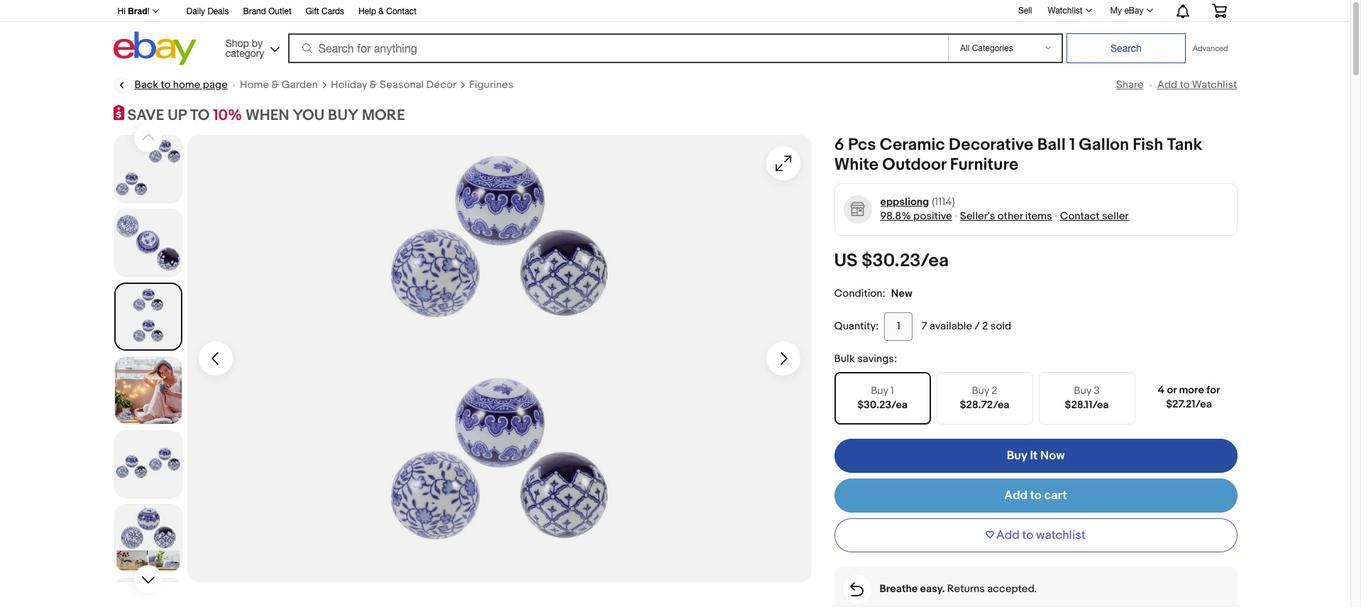 Task type: locate. For each thing, give the bounding box(es) containing it.
sell
[[1019, 5, 1033, 15]]

1 inside 6 pcs ceramic decorative ball 1 gallon fish tank white outdoor furniture
[[1070, 135, 1076, 154]]

gift
[[306, 6, 319, 16]]

watchlist link
[[1040, 2, 1099, 19]]

by
[[252, 37, 263, 49]]

none submit inside shop by category banner
[[1067, 33, 1186, 63]]

watchlist
[[1037, 528, 1086, 542]]

pcs
[[849, 135, 876, 154]]

& right home
[[272, 78, 279, 92]]

2
[[983, 319, 989, 333], [992, 384, 998, 397]]

buy for 1
[[871, 384, 889, 397]]

with details__icon image
[[851, 582, 864, 596]]

save
[[127, 106, 164, 125]]

$30.23/ea down 'savings:'
[[858, 398, 908, 411]]

buy inside buy 2 $28.72/ea
[[972, 384, 990, 397]]

figurines link
[[470, 78, 514, 92]]

watchlist down advanced
[[1193, 78, 1238, 92]]

category
[[226, 47, 264, 59]]

0 vertical spatial $30.23/ea
[[862, 250, 949, 272]]

& for seasonal
[[370, 78, 378, 92]]

contact left seller
[[1060, 209, 1100, 223]]

other
[[998, 209, 1023, 223]]

seasonal
[[380, 78, 424, 92]]

buy it now link
[[835, 438, 1238, 473]]

buy up $28.72/ea
[[972, 384, 990, 397]]

advanced
[[1193, 44, 1229, 53]]

to inside add to cart 'link'
[[1031, 488, 1042, 502]]

watchlist inside watchlist link
[[1048, 6, 1083, 16]]

1 down 'savings:'
[[891, 384, 894, 397]]

buy inside buy 1 $30.23/ea
[[871, 384, 889, 397]]

brad
[[128, 6, 147, 16]]

items
[[1026, 209, 1053, 223]]

for
[[1207, 383, 1221, 397]]

gallon
[[1079, 135, 1130, 154]]

98.8%
[[881, 209, 911, 223]]

to right back
[[161, 78, 171, 92]]

7 available / 2 sold
[[922, 319, 1012, 333]]

sell link
[[1012, 5, 1039, 15]]

$30.23/ea up new at the top
[[862, 250, 949, 272]]

add inside 'link'
[[1005, 488, 1028, 502]]

1 horizontal spatial &
[[370, 78, 378, 92]]

7
[[922, 319, 928, 333]]

up
[[168, 106, 187, 125]]

to down 'advanced' link
[[1180, 78, 1190, 92]]

add for add to cart
[[1005, 488, 1028, 502]]

6 pcs ceramic decorative ball 1 gallon fish tank white outdoor furniture - picture 3 of 12 image
[[187, 135, 812, 582]]

contact right help
[[386, 6, 417, 16]]

returns
[[948, 582, 985, 595]]

gift cards link
[[306, 4, 344, 20]]

0 horizontal spatial watchlist
[[1048, 6, 1083, 16]]

share button
[[1117, 78, 1144, 92]]

0 horizontal spatial 1
[[891, 384, 894, 397]]

daily deals link
[[187, 4, 229, 20]]

condition: new
[[835, 286, 913, 300]]

watchlist right sell
[[1048, 6, 1083, 16]]

None submit
[[1067, 33, 1186, 63]]

3
[[1094, 384, 1100, 397]]

$27.21/ea
[[1167, 397, 1213, 411]]

watchlist
[[1048, 6, 1083, 16], [1193, 78, 1238, 92]]

add down add to cart 'link'
[[997, 528, 1020, 542]]

2 right /
[[983, 319, 989, 333]]

1 vertical spatial $30.23/ea
[[858, 398, 908, 411]]

add left the cart
[[1005, 488, 1028, 502]]

seller
[[1103, 209, 1129, 223]]

0 vertical spatial add
[[1158, 78, 1178, 92]]

outdoor
[[883, 154, 947, 174]]

outlet
[[269, 6, 292, 16]]

brand
[[243, 6, 266, 16]]

1 right ball
[[1070, 135, 1076, 154]]

1
[[1070, 135, 1076, 154], [891, 384, 894, 397]]

1 vertical spatial 1
[[891, 384, 894, 397]]

1 vertical spatial add
[[1005, 488, 1028, 502]]

buy left it
[[1007, 448, 1028, 463]]

buy for it
[[1007, 448, 1028, 463]]

0 vertical spatial contact
[[386, 6, 417, 16]]

eppsliong link
[[881, 195, 930, 209]]

save up to 10% when you buy more
[[127, 106, 405, 125]]

easy.
[[921, 582, 945, 595]]

savings:
[[858, 352, 898, 365]]

add to watchlist
[[1158, 78, 1238, 92]]

decorative
[[949, 135, 1034, 154]]

buy 3 $28.11/ea
[[1065, 384, 1109, 411]]

10%
[[213, 106, 242, 125]]

buy left the 3
[[1074, 384, 1092, 397]]

breathe
[[880, 582, 918, 595]]

2 up $28.72/ea
[[992, 384, 998, 397]]

0 vertical spatial 1
[[1070, 135, 1076, 154]]

add to cart link
[[835, 478, 1238, 512]]

hi
[[118, 6, 126, 16]]

to for watchlist
[[1180, 78, 1190, 92]]

0 horizontal spatial &
[[272, 78, 279, 92]]

seller's
[[960, 209, 996, 223]]

to for home
[[161, 78, 171, 92]]

contact
[[386, 6, 417, 16], [1060, 209, 1100, 223]]

(1114)
[[932, 195, 955, 208]]

to left the cart
[[1031, 488, 1042, 502]]

brand outlet link
[[243, 4, 292, 20]]

& inside the account navigation
[[379, 6, 384, 16]]

contact seller
[[1060, 209, 1129, 223]]

buy for 2
[[972, 384, 990, 397]]

white
[[835, 154, 879, 174]]

add for add to watchlist
[[1158, 78, 1178, 92]]

to
[[161, 78, 171, 92], [1180, 78, 1190, 92], [1031, 488, 1042, 502], [1023, 528, 1034, 542]]

picture 1 of 12 image
[[115, 135, 181, 202]]

& right holiday
[[370, 78, 378, 92]]

fish
[[1133, 135, 1164, 154]]

2 vertical spatial add
[[997, 528, 1020, 542]]

buy
[[328, 106, 359, 125]]

buy down 'savings:'
[[871, 384, 889, 397]]

add inside 'button'
[[997, 528, 1020, 542]]

holiday & seasonal décor link
[[331, 78, 457, 92]]

0 vertical spatial 2
[[983, 319, 989, 333]]

us $30.23/ea
[[835, 250, 949, 272]]

holiday & seasonal décor
[[331, 78, 457, 92]]

1 horizontal spatial contact
[[1060, 209, 1100, 223]]

1 horizontal spatial 1
[[1070, 135, 1076, 154]]

contact inside the account navigation
[[386, 6, 417, 16]]

your shopping cart image
[[1212, 4, 1228, 18]]

1 inside buy 1 $30.23/ea
[[891, 384, 894, 397]]

to left watchlist
[[1023, 528, 1034, 542]]

help & contact
[[359, 6, 417, 16]]

to inside the 'add to watchlist' 'button'
[[1023, 528, 1034, 542]]

1 horizontal spatial 2
[[992, 384, 998, 397]]

back to home page link
[[113, 77, 228, 94]]

& for garden
[[272, 78, 279, 92]]

to for cart
[[1031, 488, 1042, 502]]

home & garden link
[[240, 78, 318, 92]]

seller's other items
[[960, 209, 1053, 223]]

1 vertical spatial contact
[[1060, 209, 1100, 223]]

0 horizontal spatial contact
[[386, 6, 417, 16]]

1 horizontal spatial watchlist
[[1193, 78, 1238, 92]]

buy
[[871, 384, 889, 397], [972, 384, 990, 397], [1074, 384, 1092, 397], [1007, 448, 1028, 463]]

home & garden
[[240, 78, 318, 92]]

seller's other items link
[[960, 209, 1053, 223]]

1 vertical spatial 2
[[992, 384, 998, 397]]

/
[[975, 319, 980, 333]]

2 horizontal spatial &
[[379, 6, 384, 16]]

add right share
[[1158, 78, 1178, 92]]

buy it now
[[1007, 448, 1065, 463]]

buy inside buy 3 $28.11/ea
[[1074, 384, 1092, 397]]

0 vertical spatial watchlist
[[1048, 6, 1083, 16]]

6
[[835, 135, 845, 154]]

& right help
[[379, 6, 384, 16]]

6 pcs ceramic decorative ball 1 gallon fish tank white outdoor furniture
[[835, 135, 1203, 174]]

to inside back to home page 'link'
[[161, 78, 171, 92]]

$28.72/ea
[[960, 398, 1010, 411]]

more
[[1180, 383, 1205, 397]]

add
[[1158, 78, 1178, 92], [1005, 488, 1028, 502], [997, 528, 1020, 542]]



Task type: vqa. For each thing, say whether or not it's contained in the screenshot.
Goods on the top of the page
no



Task type: describe. For each thing, give the bounding box(es) containing it.
daily deals
[[187, 6, 229, 16]]

shop by category button
[[219, 32, 283, 62]]

ebay
[[1125, 6, 1144, 16]]

advanced link
[[1186, 34, 1236, 62]]

add to watchlist
[[997, 528, 1086, 542]]

eppsliong (1114)
[[881, 195, 955, 208]]

Quantity: text field
[[885, 312, 913, 340]]

shop by category
[[226, 37, 264, 59]]

buy 2 $28.72/ea
[[960, 384, 1010, 411]]

bulk
[[835, 352, 855, 365]]

eppsliong
[[881, 195, 930, 208]]

holiday
[[331, 78, 367, 92]]

to
[[190, 106, 210, 125]]

accepted.
[[988, 582, 1038, 595]]

breathe easy. returns accepted.
[[880, 582, 1038, 595]]

picture 5 of 12 image
[[115, 431, 181, 497]]

add for add to watchlist
[[997, 528, 1020, 542]]

shop by category banner
[[110, 0, 1238, 69]]

quantity:
[[835, 319, 879, 333]]

sold
[[991, 319, 1012, 333]]

share
[[1117, 78, 1144, 92]]

add to cart
[[1005, 488, 1068, 502]]

98.8% positive
[[881, 209, 953, 223]]

positive
[[914, 209, 953, 223]]

buy for 3
[[1074, 384, 1092, 397]]

my
[[1111, 6, 1123, 16]]

add to watchlist link
[[1158, 78, 1238, 92]]

picture 4 of 12 image
[[115, 357, 181, 424]]

hi brad !
[[118, 6, 150, 16]]

4 or more for $27.21/ea
[[1158, 383, 1221, 411]]

98.8% positive link
[[881, 209, 953, 223]]

buy 1 $30.23/ea
[[858, 384, 908, 411]]

garden
[[282, 78, 318, 92]]

eppsliong image
[[843, 195, 873, 224]]

& for contact
[[379, 6, 384, 16]]

ball
[[1038, 135, 1066, 154]]

bulk savings:
[[835, 352, 898, 365]]

page
[[203, 78, 228, 92]]

back
[[135, 78, 158, 92]]

picture 3 of 12 image
[[115, 284, 181, 349]]

shop
[[226, 37, 249, 49]]

contact seller link
[[1060, 209, 1129, 223]]

you
[[293, 106, 325, 125]]

gift cards
[[306, 6, 344, 16]]

2 inside buy 2 $28.72/ea
[[992, 384, 998, 397]]

furniture
[[951, 154, 1019, 174]]

home
[[240, 78, 269, 92]]

it
[[1030, 448, 1038, 463]]

cards
[[322, 6, 344, 16]]

0 horizontal spatial 2
[[983, 319, 989, 333]]

now
[[1041, 448, 1065, 463]]

account navigation
[[110, 0, 1238, 22]]

$28.11/ea
[[1065, 398, 1109, 411]]

1 vertical spatial watchlist
[[1193, 78, 1238, 92]]

deals
[[208, 6, 229, 16]]

ceramic
[[880, 135, 946, 154]]

help
[[359, 6, 376, 16]]

back to home page
[[135, 78, 228, 92]]

more
[[362, 106, 405, 125]]

tank
[[1168, 135, 1203, 154]]

brand outlet
[[243, 6, 292, 16]]

to for watchlist
[[1023, 528, 1034, 542]]

when
[[246, 106, 289, 125]]

home
[[173, 78, 201, 92]]

new
[[892, 286, 913, 300]]

add to watchlist button
[[835, 518, 1238, 552]]

Search for anything text field
[[290, 35, 946, 62]]

figurines
[[470, 78, 514, 92]]

us
[[835, 250, 858, 272]]

picture 2 of 12 image
[[115, 209, 181, 276]]

picture 6 of 12 image
[[115, 505, 181, 571]]

my ebay
[[1111, 6, 1144, 16]]

décor
[[426, 78, 457, 92]]

cart
[[1045, 488, 1068, 502]]

4
[[1158, 383, 1165, 397]]

or
[[1168, 383, 1177, 397]]



